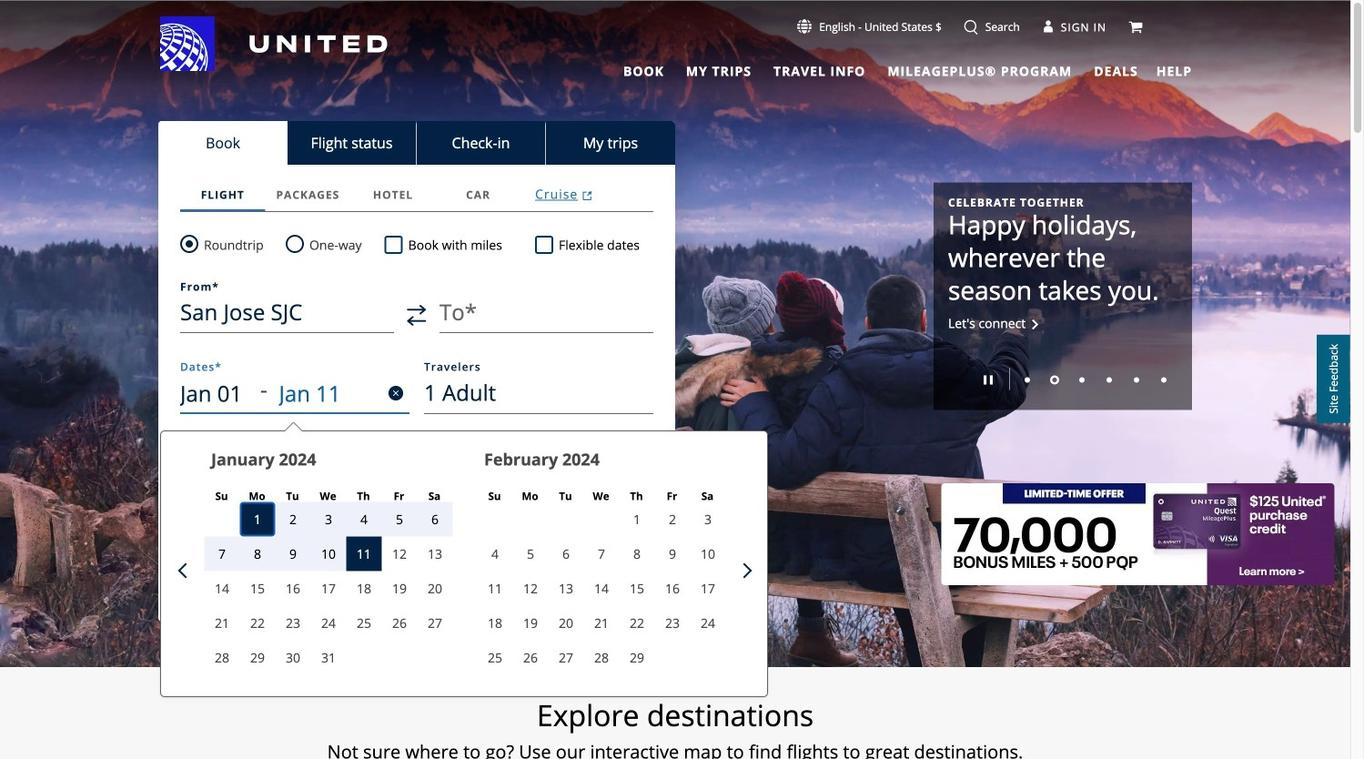 Task type: locate. For each thing, give the bounding box(es) containing it.
Return text field
[[279, 372, 363, 414]]

carousel buttons element
[[949, 362, 1178, 396]]

1 vertical spatial tab list
[[158, 121, 675, 165]]

Depart text field
[[180, 372, 260, 414]]

slide 3 of 6 image
[[1080, 377, 1085, 383]]

tab list
[[613, 55, 1142, 82], [158, 121, 675, 165], [180, 178, 654, 212]]

slide 1 of 6 image
[[1025, 377, 1031, 383]]

navigation
[[0, 15, 1351, 82]]

2 vertical spatial tab list
[[180, 178, 654, 212]]

explore destinations element
[[54, 697, 1297, 734]]

slide 5 of 6 image
[[1134, 377, 1140, 383]]

clear dates image
[[389, 386, 403, 401]]

From* text field
[[180, 291, 394, 333]]

To* text field
[[440, 291, 654, 333]]

main content
[[0, 1, 1351, 759]]

currently in english united states	$ enter to change image
[[798, 19, 812, 34]]

move backward to switch to the previous month. image
[[178, 563, 193, 579]]



Task type: describe. For each thing, give the bounding box(es) containing it.
not sure where to go? use our interactive map to find flights to great destinations. element
[[54, 741, 1297, 759]]

reverse origin and destination image
[[407, 305, 427, 326]]

view cart, click to view list of recently searched saved trips. image
[[1129, 20, 1143, 34]]

calendar application
[[172, 432, 1285, 710]]

slide 2 of 6 image
[[1051, 375, 1060, 384]]

slide 6 of 6 image
[[1162, 377, 1167, 383]]

move forward to switch to the next month. image
[[737, 563, 752, 579]]

united logo link to homepage image
[[160, 16, 388, 71]]

0 vertical spatial tab list
[[613, 55, 1142, 82]]

enter your departing city, airport name, or airport code. element
[[180, 281, 219, 292]]

pause image
[[984, 375, 993, 384]]

slide 4 of 6 image
[[1107, 377, 1112, 383]]



Task type: vqa. For each thing, say whether or not it's contained in the screenshot.
ORIGIN CITY FIELD
no



